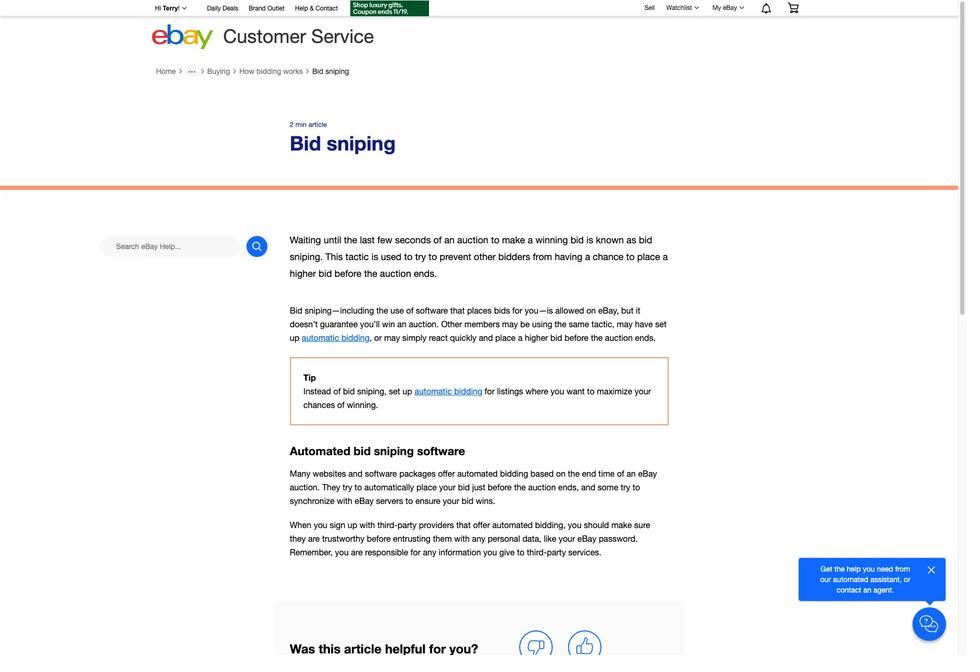Task type: vqa. For each thing, say whether or not it's contained in the screenshot.
Operating
no



Task type: describe. For each thing, give the bounding box(es) containing it.
bid inside "2 min article bid sniping"
[[290, 131, 321, 155]]

providers
[[419, 520, 454, 530]]

watchlist
[[666, 4, 692, 12]]

services.
[[568, 548, 601, 557]]

my ebay link
[[707, 2, 749, 14]]

ebay inside when you sign up with third-party providers that offer automated bidding, you should make sure they are trustworthy before entrusting them with any personal data, like your ebay password. remember, you are responsible for any information you give to third-party services.
[[577, 534, 596, 543]]

0 horizontal spatial automatic bidding link
[[302, 333, 370, 342]]

your inside when you sign up with third-party providers that offer automated bidding, you should make sure they are trustworthy before entrusting them with any personal data, like your ebay password. remember, you are responsible for any information you give to third-party services.
[[559, 534, 575, 543]]

the left last
[[344, 235, 357, 246]]

automated inside when you sign up with third-party providers that offer automated bidding, you should make sure they are trustworthy before entrusting them with any personal data, like your ebay password. remember, you are responsible for any information you give to third-party services.
[[492, 520, 533, 530]]

up inside tip instead of bid sniping, set up automatic bidding
[[403, 387, 412, 396]]

our
[[820, 575, 831, 584]]

home link
[[156, 67, 176, 76]]

automated
[[290, 444, 350, 458]]

react
[[429, 333, 448, 342]]

bid up having
[[571, 235, 584, 246]]

higher inside waiting until the last few seconds of an auction to make a winning bid is known as bid sniping. this tactic is used to try to prevent other bidders from having a chance to place a higher bid before the auction ends.
[[290, 268, 316, 279]]

for listings where you want to maximize your chances of winning.
[[303, 387, 651, 410]]

packages
[[399, 469, 436, 478]]

them
[[433, 534, 452, 543]]

based
[[531, 469, 554, 478]]

daily deals
[[207, 5, 238, 12]]

works
[[283, 67, 303, 76]]

wins.
[[476, 496, 495, 505]]

you—is
[[525, 306, 553, 315]]

instead
[[303, 387, 331, 396]]

before inside when you sign up with third-party providers that offer automated bidding, you should make sure they are trustworthy before entrusting them with any personal data, like your ebay password. remember, you are responsible for any information you give to third-party services.
[[367, 534, 391, 543]]

password.
[[599, 534, 638, 543]]

some
[[598, 482, 618, 492]]

bid sniping—including the use of software that places bids for you—is allowed on ebay, but it doesn't guarantee you'll win an auction. other members may be using the same tactic, may have set up
[[290, 306, 667, 342]]

to right the some
[[633, 482, 640, 492]]

you left sign
[[314, 520, 327, 530]]

synchronize
[[290, 496, 335, 505]]

bidding,
[[535, 520, 566, 530]]

you inside get the help you need from our automated assistant, or contact an agent.
[[863, 565, 875, 573]]

the down allowed
[[555, 319, 567, 329]]

auction. inside many websites and software packages offer automated bidding based on the end time of an ebay auction. they try to automatically place your bid just before the auction ends, and some try to synchronize with ebay servers to ensure your bid wins.
[[290, 482, 320, 492]]

2 vertical spatial with
[[454, 534, 470, 543]]

tip
[[303, 372, 316, 382]]

&
[[310, 5, 314, 12]]

ensure your
[[415, 496, 459, 505]]

bidding right how
[[257, 67, 281, 76]]

0 horizontal spatial are
[[308, 534, 320, 543]]

0 horizontal spatial automatic
[[302, 333, 339, 342]]

tactic
[[346, 251, 369, 262]]

sniping.
[[290, 251, 323, 262]]

bids
[[494, 306, 510, 315]]

1 horizontal spatial higher
[[525, 333, 548, 342]]

bid down this
[[319, 268, 332, 279]]

other
[[474, 251, 496, 262]]

get
[[821, 565, 832, 573]]

servers
[[376, 496, 403, 505]]

sniping, set
[[357, 387, 400, 396]]

automatically
[[364, 482, 414, 492]]

!
[[178, 5, 180, 12]]

make inside waiting until the last few seconds of an auction to make a winning bid is known as bid sniping. this tactic is used to try to prevent other bidders from having a chance to place a higher bid before the auction ends.
[[502, 235, 525, 246]]

just
[[472, 482, 485, 492]]

2 horizontal spatial and
[[581, 482, 595, 492]]

account navigation
[[149, 0, 806, 18]]

0 vertical spatial and
[[479, 333, 493, 342]]

software for sniping
[[417, 444, 465, 458]]

want
[[567, 387, 585, 396]]

using
[[532, 319, 552, 329]]

you down trustworthy
[[335, 548, 349, 557]]

you left the give at bottom
[[483, 548, 497, 557]]

brand
[[249, 5, 266, 12]]

0 horizontal spatial party
[[398, 520, 417, 530]]

waiting
[[290, 235, 321, 246]]

an inside waiting until the last few seconds of an auction to make a winning bid is known as bid sniping. this tactic is used to try to prevent other bidders from having a chance to place a higher bid before the auction ends.
[[444, 235, 455, 246]]

0 horizontal spatial third-
[[377, 520, 398, 530]]

this
[[325, 251, 343, 262]]

automated inside many websites and software packages offer automated bidding based on the end time of an ebay auction. they try to automatically place your bid just before the auction ends, and some try to synchronize with ebay servers to ensure your bid wins.
[[457, 469, 498, 478]]

1 vertical spatial ends.
[[635, 333, 656, 342]]

to right used
[[404, 251, 413, 262]]

waiting until the last few seconds of an auction to make a winning bid is known as bid sniping. this tactic is used to try to prevent other bidders from having a chance to place a higher bid before the auction ends.
[[290, 235, 668, 279]]

winning.
[[347, 400, 378, 410]]

sell link
[[640, 4, 660, 11]]

to right servers on the left bottom of page
[[406, 496, 413, 505]]

article
[[308, 121, 327, 129]]

1 horizontal spatial any
[[472, 534, 485, 543]]

try inside waiting until the last few seconds of an auction to make a winning bid is known as bid sniping. this tactic is used to try to prevent other bidders from having a chance to place a higher bid before the auction ends.
[[415, 251, 426, 262]]

terry
[[163, 5, 178, 12]]

daily
[[207, 5, 221, 12]]

1 vertical spatial third-
[[527, 548, 547, 557]]

2
[[290, 121, 294, 129]]

1 vertical spatial place
[[495, 333, 516, 342]]

websites
[[313, 469, 346, 478]]

the inside get the help you need from our automated assistant, or contact an agent.
[[834, 565, 845, 573]]

may inside bid sniping—including the use of software that places bids for you—is allowed on ebay, but it doesn't guarantee you'll win an auction. other members may be using the same tactic, may have set up
[[502, 319, 518, 329]]

automated bid sniping software
[[290, 444, 465, 458]]

the left use
[[376, 306, 388, 315]]

or inside get the help you need from our automated assistant, or contact an agent.
[[904, 575, 911, 584]]

customer
[[223, 25, 306, 47]]

help
[[295, 5, 308, 12]]

0 vertical spatial is
[[587, 235, 593, 246]]

of inside many websites and software packages offer automated bidding based on the end time of an ebay auction. they try to automatically place your bid just before the auction ends, and some try to synchronize with ebay servers to ensure your bid wins.
[[617, 469, 624, 478]]

auction down used
[[380, 268, 411, 279]]

places
[[467, 306, 492, 315]]

help & contact link
[[295, 3, 338, 15]]

that inside when you sign up with third-party providers that offer automated bidding, you should make sure they are trustworthy before entrusting them with any personal data, like your ebay password. remember, you are responsible for any information you give to third-party services.
[[456, 520, 471, 530]]

1 vertical spatial are
[[351, 548, 363, 557]]

having
[[555, 251, 583, 262]]

bidders
[[498, 251, 530, 262]]

home
[[156, 67, 176, 76]]

customer service banner
[[149, 0, 806, 52]]

bidding inside many websites and software packages offer automated bidding based on the end time of an ebay auction. they try to automatically place your bid just before the auction ends, and some try to synchronize with ebay servers to ensure your bid wins.
[[500, 469, 528, 478]]

doesn't
[[290, 319, 318, 329]]

bid down just
[[462, 496, 473, 505]]

for inside when you sign up with third-party providers that offer automated bidding, you should make sure they are trustworthy before entrusting them with any personal data, like your ebay password. remember, you are responsible for any information you give to third-party services.
[[411, 548, 421, 557]]

0 horizontal spatial any
[[423, 548, 436, 557]]

auction inside many websites and software packages offer automated bidding based on the end time of an ebay auction. they try to automatically place your bid just before the auction ends, and some try to synchronize with ebay servers to ensure your bid wins.
[[528, 482, 556, 492]]

my
[[713, 4, 721, 12]]

bid for sniping—including
[[290, 306, 302, 315]]

an inside bid sniping—including the use of software that places bids for you—is allowed on ebay, but it doesn't guarantee you'll win an auction. other members may be using the same tactic, may have set up
[[397, 319, 407, 329]]

ebay left servers on the left bottom of page
[[355, 496, 374, 505]]

should
[[584, 520, 609, 530]]

ends. inside waiting until the last few seconds of an auction to make a winning bid is known as bid sniping. this tactic is used to try to prevent other bidders from having a chance to place a higher bid before the auction ends.
[[414, 268, 437, 279]]

contact
[[837, 586, 861, 594]]

service
[[311, 25, 374, 47]]

get the coupon image
[[351, 1, 429, 16]]

many websites and software packages offer automated bidding based on the end time of an ebay auction. they try to automatically place your bid just before the auction ends, and some try to synchronize with ebay servers to ensure your bid wins.
[[290, 469, 657, 505]]

bid left just
[[458, 482, 470, 492]]

trustworthy
[[322, 534, 365, 543]]

as
[[627, 235, 636, 246]]

where
[[526, 387, 548, 396]]

set
[[655, 319, 667, 329]]

may have
[[617, 319, 653, 329]]

end
[[582, 469, 596, 478]]

offer inside when you sign up with third-party providers that offer automated bidding, you should make sure they are trustworthy before entrusting them with any personal data, like your ebay password. remember, you are responsible for any information you give to third-party services.
[[473, 520, 490, 530]]

use
[[391, 306, 404, 315]]

to down as
[[626, 251, 635, 262]]

auction up other
[[457, 235, 488, 246]]

1 horizontal spatial party
[[547, 548, 566, 557]]

agent.
[[874, 586, 894, 594]]

from inside waiting until the last few seconds of an auction to make a winning bid is known as bid sniping. this tactic is used to try to prevent other bidders from having a chance to place a higher bid before the auction ends.
[[533, 251, 552, 262]]

customer service
[[223, 25, 374, 47]]

other
[[441, 319, 462, 329]]

daily deals link
[[207, 3, 238, 15]]

entrusting
[[393, 534, 431, 543]]

buying link
[[207, 67, 230, 76]]

software for and
[[365, 469, 397, 478]]



Task type: locate. For each thing, give the bounding box(es) containing it.
party down the like on the bottom right of the page
[[547, 548, 566, 557]]

offer down wins. on the bottom of page
[[473, 520, 490, 530]]

an left agent. in the bottom right of the page
[[864, 586, 872, 594]]

offer up ensure your
[[438, 469, 455, 478]]

with down they
[[337, 496, 352, 505]]

place right chance
[[637, 251, 660, 262]]

1 horizontal spatial third-
[[527, 548, 547, 557]]

is left known on the top right of the page
[[587, 235, 593, 246]]

offer
[[438, 469, 455, 478], [473, 520, 490, 530]]

for inside the for listings where you want to maximize your chances of winning.
[[485, 387, 495, 396]]

before
[[335, 268, 361, 279], [565, 333, 589, 342], [488, 482, 512, 492], [367, 534, 391, 543]]

1 vertical spatial higher
[[525, 333, 548, 342]]

1 vertical spatial make
[[611, 520, 632, 530]]

1 horizontal spatial automatic bidding link
[[415, 387, 482, 396]]

ebay right my
[[723, 4, 737, 12]]

1 horizontal spatial your
[[559, 534, 575, 543]]

or inside 'bid sniping' main content
[[374, 333, 382, 342]]

with inside many websites and software packages offer automated bidding based on the end time of an ebay auction. they try to automatically place your bid just before the auction ends, and some try to synchronize with ebay servers to ensure your bid wins.
[[337, 496, 352, 505]]

remember,
[[290, 548, 333, 557]]

to right the give at bottom
[[517, 548, 525, 557]]

,
[[370, 333, 372, 342]]

before down same
[[565, 333, 589, 342]]

up
[[290, 333, 299, 342], [403, 387, 412, 396], [348, 520, 357, 530]]

an inside many websites and software packages offer automated bidding based on the end time of an ebay auction. they try to automatically place your bid just before the auction ends, and some try to synchronize with ebay servers to ensure your bid wins.
[[627, 469, 636, 478]]

1 vertical spatial automatic bidding link
[[415, 387, 482, 396]]

1 horizontal spatial from
[[895, 565, 910, 573]]

0 horizontal spatial may
[[384, 333, 400, 342]]

your shopping cart image
[[787, 3, 799, 13]]

0 horizontal spatial your
[[439, 482, 456, 492]]

auction
[[457, 235, 488, 246], [380, 268, 411, 279], [605, 333, 633, 342], [528, 482, 556, 492]]

1 horizontal spatial for
[[485, 387, 495, 396]]

many
[[290, 469, 310, 478]]

from inside get the help you need from our automated assistant, or contact an agent.
[[895, 565, 910, 573]]

maximize
[[597, 387, 632, 396]]

bidding inside tip instead of bid sniping, set up automatic bidding
[[454, 387, 482, 396]]

an right time
[[627, 469, 636, 478]]

members
[[465, 319, 500, 329]]

may
[[502, 319, 518, 329], [384, 333, 400, 342]]

of
[[434, 235, 442, 246], [406, 306, 414, 315], [333, 387, 341, 396], [337, 400, 345, 410], [617, 469, 624, 478]]

1 horizontal spatial place
[[495, 333, 516, 342]]

Search eBay Help... text field
[[99, 236, 240, 257]]

but
[[621, 306, 634, 315]]

0 horizontal spatial with
[[337, 496, 352, 505]]

bid
[[571, 235, 584, 246], [639, 235, 652, 246], [319, 268, 332, 279], [551, 333, 562, 342], [343, 387, 355, 396], [354, 444, 371, 458], [458, 482, 470, 492], [462, 496, 473, 505]]

of right use
[[406, 306, 414, 315]]

to up other
[[491, 235, 499, 246]]

winning
[[535, 235, 568, 246]]

0 horizontal spatial or
[[374, 333, 382, 342]]

bid sniping link
[[312, 67, 349, 76]]

0 horizontal spatial is
[[371, 251, 378, 262]]

up inside bid sniping—including the use of software that places bids for you—is allowed on ebay, but it doesn't guarantee you'll win an auction. other members may be using the same tactic, may have set up
[[290, 333, 299, 342]]

any
[[472, 534, 485, 543], [423, 548, 436, 557]]

0 vertical spatial are
[[308, 534, 320, 543]]

is left used
[[371, 251, 378, 262]]

1 vertical spatial automatic
[[415, 387, 452, 396]]

software inside bid sniping—including the use of software that places bids for you—is allowed on ebay, but it doesn't guarantee you'll win an auction. other members may be using the same tactic, may have set up
[[416, 306, 448, 315]]

1 horizontal spatial on
[[586, 306, 596, 315]]

of inside waiting until the last few seconds of an auction to make a winning bid is known as bid sniping. this tactic is used to try to prevent other bidders from having a chance to place a higher bid before the auction ends.
[[434, 235, 442, 246]]

from
[[533, 251, 552, 262], [895, 565, 910, 573]]

tip instead of bid sniping, set up automatic bidding
[[303, 372, 482, 396]]

0 horizontal spatial higher
[[290, 268, 316, 279]]

0 horizontal spatial offer
[[438, 469, 455, 478]]

auction.
[[409, 319, 439, 329], [290, 482, 320, 492]]

0 vertical spatial your
[[635, 387, 651, 396]]

bidding left based
[[500, 469, 528, 478]]

the right the get
[[834, 565, 845, 573]]

bid down min
[[290, 131, 321, 155]]

with up information
[[454, 534, 470, 543]]

1 horizontal spatial are
[[351, 548, 363, 557]]

before up wins. on the bottom of page
[[488, 482, 512, 492]]

place inside waiting until the last few seconds of an auction to make a winning bid is known as bid sniping. this tactic is used to try to prevent other bidders from having a chance to place a higher bid before the auction ends.
[[637, 251, 660, 262]]

may down win
[[384, 333, 400, 342]]

software inside many websites and software packages offer automated bidding based on the end time of an ebay auction. they try to automatically place your bid just before the auction ends, and some try to synchronize with ebay servers to ensure your bid wins.
[[365, 469, 397, 478]]

third- down servers on the left bottom of page
[[377, 520, 398, 530]]

of inside bid sniping—including the use of software that places bids for you—is allowed on ebay, but it doesn't guarantee you'll win an auction. other members may be using the same tactic, may have set up
[[406, 306, 414, 315]]

your right the maximize
[[635, 387, 651, 396]]

your inside many websites and software packages offer automated bidding based on the end time of an ebay auction. they try to automatically place your bid just before the auction ends, and some try to synchronize with ebay servers to ensure your bid wins.
[[439, 482, 456, 492]]

you inside the for listings where you want to maximize your chances of winning.
[[551, 387, 564, 396]]

0 horizontal spatial on
[[556, 469, 566, 478]]

few
[[377, 235, 392, 246]]

0 horizontal spatial for
[[411, 548, 421, 557]]

place inside many websites and software packages offer automated bidding based on the end time of an ebay auction. they try to automatically place your bid just before the auction ends, and some try to synchronize with ebay servers to ensure your bid wins.
[[416, 482, 437, 492]]

deals
[[222, 5, 238, 12]]

2 horizontal spatial with
[[454, 534, 470, 543]]

1 vertical spatial may
[[384, 333, 400, 342]]

of inside the for listings where you want to maximize your chances of winning.
[[337, 400, 345, 410]]

0 vertical spatial place
[[637, 251, 660, 262]]

1 horizontal spatial try
[[415, 251, 426, 262]]

try right the some
[[621, 482, 630, 492]]

hi terry !
[[155, 5, 180, 12]]

party up entrusting
[[398, 520, 417, 530]]

and down members
[[479, 333, 493, 342]]

known
[[596, 235, 624, 246]]

your up ensure your
[[439, 482, 456, 492]]

bid
[[312, 67, 323, 76], [290, 131, 321, 155], [290, 306, 302, 315]]

used
[[381, 251, 402, 262]]

min
[[295, 121, 307, 129]]

2 horizontal spatial your
[[635, 387, 651, 396]]

up right sniping, set
[[403, 387, 412, 396]]

2 horizontal spatial try
[[621, 482, 630, 492]]

simply
[[402, 333, 427, 342]]

before inside many websites and software packages offer automated bidding based on the end time of an ebay auction. they try to automatically place your bid just before the auction ends, and some try to synchronize with ebay servers to ensure your bid wins.
[[488, 482, 512, 492]]

1 horizontal spatial offer
[[473, 520, 490, 530]]

1 vertical spatial bid
[[290, 131, 321, 155]]

sniping down article
[[327, 131, 396, 155]]

0 vertical spatial bid
[[312, 67, 323, 76]]

automatic bidding link
[[302, 333, 370, 342], [415, 387, 482, 396]]

or right ,
[[374, 333, 382, 342]]

0 vertical spatial for
[[512, 306, 522, 315]]

higher
[[290, 268, 316, 279], [525, 333, 548, 342]]

automated inside get the help you need from our automated assistant, or contact an agent.
[[833, 575, 868, 584]]

hi
[[155, 5, 161, 12]]

sniping down service
[[325, 67, 349, 76]]

bid sniping main content
[[0, 61, 958, 655]]

seconds
[[395, 235, 431, 246]]

0 vertical spatial from
[[533, 251, 552, 262]]

allowed
[[555, 306, 584, 315]]

bid right as
[[639, 235, 652, 246]]

1 vertical spatial auction.
[[290, 482, 320, 492]]

0 horizontal spatial and
[[348, 469, 363, 478]]

sell
[[645, 4, 655, 11]]

ebay inside "link"
[[723, 4, 737, 12]]

ends. down may have
[[635, 333, 656, 342]]

get the help you need from our automated assistant, or contact an agent.
[[820, 565, 911, 594]]

bid sniping
[[312, 67, 349, 76]]

prevent
[[440, 251, 471, 262]]

how
[[239, 67, 254, 76]]

and down end
[[581, 482, 595, 492]]

2 vertical spatial bid
[[290, 306, 302, 315]]

0 vertical spatial may
[[502, 319, 518, 329]]

need
[[877, 565, 893, 573]]

1 horizontal spatial auction.
[[409, 319, 439, 329]]

bid up winning.
[[343, 387, 355, 396]]

an up prevent
[[444, 235, 455, 246]]

automatic bidding , or may simply react quickly and place a higher bid before the auction ends.
[[302, 333, 656, 342]]

2 vertical spatial and
[[581, 482, 595, 492]]

0 horizontal spatial auction.
[[290, 482, 320, 492]]

make up password.
[[611, 520, 632, 530]]

0 vertical spatial or
[[374, 333, 382, 342]]

bidding down you'll
[[341, 333, 370, 342]]

get the help you need from our automated assistant, or contact an agent. tooltip
[[816, 564, 915, 595]]

watchlist link
[[661, 2, 704, 14]]

0 vertical spatial automatic
[[302, 333, 339, 342]]

auction. up 'simply'
[[409, 319, 439, 329]]

with up trustworthy
[[360, 520, 375, 530]]

1 horizontal spatial up
[[348, 520, 357, 530]]

place down members
[[495, 333, 516, 342]]

ebay up services. on the right of page
[[577, 534, 596, 543]]

bidding
[[257, 67, 281, 76], [341, 333, 370, 342], [454, 387, 482, 396], [500, 469, 528, 478]]

software up packages
[[417, 444, 465, 458]]

up right sign
[[348, 520, 357, 530]]

bid right automated
[[354, 444, 371, 458]]

to left prevent
[[429, 251, 437, 262]]

0 vertical spatial sniping
[[325, 67, 349, 76]]

on inside many websites and software packages offer automated bidding based on the end time of an ebay auction. they try to automatically place your bid just before the auction ends, and some try to synchronize with ebay servers to ensure your bid wins.
[[556, 469, 566, 478]]

bid inside bid sniping—including the use of software that places bids for you—is allowed on ebay, but it doesn't guarantee you'll win an auction. other members may be using the same tactic, may have set up
[[290, 306, 302, 315]]

are down trustworthy
[[351, 548, 363, 557]]

1 horizontal spatial and
[[479, 333, 493, 342]]

to right want
[[587, 387, 595, 396]]

0 vertical spatial up
[[290, 333, 299, 342]]

ebay right time
[[638, 469, 657, 478]]

the right just
[[514, 482, 526, 492]]

0 vertical spatial software
[[416, 306, 448, 315]]

1 vertical spatial on
[[556, 469, 566, 478]]

you
[[551, 387, 564, 396], [314, 520, 327, 530], [568, 520, 582, 530], [335, 548, 349, 557], [483, 548, 497, 557], [863, 565, 875, 573]]

automated up just
[[457, 469, 498, 478]]

bid inside tip instead of bid sniping, set up automatic bidding
[[343, 387, 355, 396]]

1 vertical spatial party
[[547, 548, 566, 557]]

any up information
[[472, 534, 485, 543]]

are
[[308, 534, 320, 543], [351, 548, 363, 557]]

try down seconds
[[415, 251, 426, 262]]

bid up doesn't
[[290, 306, 302, 315]]

help
[[847, 565, 861, 573]]

from right need
[[895, 565, 910, 573]]

of up prevent
[[434, 235, 442, 246]]

sure
[[634, 520, 650, 530]]

third- down data,
[[527, 548, 547, 557]]

of left winning.
[[337, 400, 345, 410]]

0 vertical spatial higher
[[290, 268, 316, 279]]

try
[[415, 251, 426, 262], [343, 482, 352, 492], [621, 482, 630, 492]]

until
[[324, 235, 341, 246]]

to inside when you sign up with third-party providers that offer automated bidding, you should make sure they are trustworthy before entrusting them with any personal data, like your ebay password. remember, you are responsible for any information you give to third-party services.
[[517, 548, 525, 557]]

1 vertical spatial is
[[371, 251, 378, 262]]

they
[[290, 534, 306, 543]]

you left want
[[551, 387, 564, 396]]

sniping
[[325, 67, 349, 76], [327, 131, 396, 155], [374, 444, 414, 458]]

0 horizontal spatial try
[[343, 482, 352, 492]]

to right they
[[355, 482, 362, 492]]

bid down using
[[551, 333, 562, 342]]

assistant,
[[871, 575, 902, 584]]

0 vertical spatial on
[[586, 306, 596, 315]]

0 vertical spatial any
[[472, 534, 485, 543]]

brand outlet link
[[249, 3, 285, 15]]

2 vertical spatial place
[[416, 482, 437, 492]]

auction. inside bid sniping—including the use of software that places bids for you—is allowed on ebay, but it doesn't guarantee you'll win an auction. other members may be using the same tactic, may have set up
[[409, 319, 439, 329]]

up down doesn't
[[290, 333, 299, 342]]

1 horizontal spatial with
[[360, 520, 375, 530]]

0 vertical spatial party
[[398, 520, 417, 530]]

help & contact
[[295, 5, 338, 12]]

try right they
[[343, 482, 352, 492]]

2 horizontal spatial up
[[403, 387, 412, 396]]

listings
[[497, 387, 523, 396]]

data,
[[522, 534, 541, 543]]

ends,
[[558, 482, 579, 492]]

for right 'bids'
[[512, 306, 522, 315]]

0 horizontal spatial from
[[533, 251, 552, 262]]

your
[[635, 387, 651, 396], [439, 482, 456, 492], [559, 534, 575, 543]]

on inside bid sniping—including the use of software that places bids for you—is allowed on ebay, but it doesn't guarantee you'll win an auction. other members may be using the same tactic, may have set up
[[586, 306, 596, 315]]

0 horizontal spatial make
[[502, 235, 525, 246]]

contact
[[316, 5, 338, 12]]

up inside when you sign up with third-party providers that offer automated bidding, you should make sure they are trustworthy before entrusting them with any personal data, like your ebay password. remember, you are responsible for any information you give to third-party services.
[[348, 520, 357, 530]]

an inside get the help you need from our automated assistant, or contact an agent.
[[864, 586, 872, 594]]

auction down tactic,
[[605, 333, 633, 342]]

of right time
[[617, 469, 624, 478]]

1 vertical spatial your
[[439, 482, 456, 492]]

of right instead on the left bottom of page
[[333, 387, 341, 396]]

are up remember,
[[308, 534, 320, 543]]

ends. down seconds
[[414, 268, 437, 279]]

the down tactic at top
[[364, 268, 377, 279]]

make inside when you sign up with third-party providers that offer automated bidding, you should make sure they are trustworthy before entrusting them with any personal data, like your ebay password. remember, you are responsible for any information you give to third-party services.
[[611, 520, 632, 530]]

0 horizontal spatial place
[[416, 482, 437, 492]]

when you sign up with third-party providers that offer automated bidding, you should make sure they are trustworthy before entrusting them with any personal data, like your ebay password. remember, you are responsible for any information you give to third-party services.
[[290, 520, 650, 557]]

1 horizontal spatial or
[[904, 575, 911, 584]]

offer inside many websites and software packages offer automated bidding based on the end time of an ebay auction. they try to automatically place your bid just before the auction ends, and some try to synchronize with ebay servers to ensure your bid wins.
[[438, 469, 455, 478]]

win
[[382, 319, 395, 329]]

2 vertical spatial your
[[559, 534, 575, 543]]

like
[[544, 534, 556, 543]]

buying
[[207, 67, 230, 76]]

1 vertical spatial offer
[[473, 520, 490, 530]]

is
[[587, 235, 593, 246], [371, 251, 378, 262]]

2 vertical spatial up
[[348, 520, 357, 530]]

0 vertical spatial offer
[[438, 469, 455, 478]]

0 horizontal spatial ends.
[[414, 268, 437, 279]]

1 vertical spatial from
[[895, 565, 910, 573]]

automatic inside tip instead of bid sniping, set up automatic bidding
[[415, 387, 452, 396]]

0 horizontal spatial up
[[290, 333, 299, 342]]

1 horizontal spatial automatic
[[415, 387, 452, 396]]

software up other
[[416, 306, 448, 315]]

a
[[528, 235, 533, 246], [585, 251, 590, 262], [663, 251, 668, 262], [518, 333, 523, 342]]

higher down using
[[525, 333, 548, 342]]

1 vertical spatial and
[[348, 469, 363, 478]]

2 vertical spatial for
[[411, 548, 421, 557]]

1 horizontal spatial ends.
[[635, 333, 656, 342]]

bid for sniping
[[312, 67, 323, 76]]

0 vertical spatial automated
[[457, 469, 498, 478]]

for left listings
[[485, 387, 495, 396]]

guarantee
[[320, 319, 358, 329]]

for inside bid sniping—including the use of software that places bids for you—is allowed on ebay, but it doesn't guarantee you'll win an auction. other members may be using the same tactic, may have set up
[[512, 306, 522, 315]]

bidding left listings
[[454, 387, 482, 396]]

sniping inside "2 min article bid sniping"
[[327, 131, 396, 155]]

higher down sniping.
[[290, 268, 316, 279]]

software up the automatically
[[365, 469, 397, 478]]

quickly
[[450, 333, 477, 342]]

automatic
[[302, 333, 339, 342], [415, 387, 452, 396]]

make up the bidders
[[502, 235, 525, 246]]

1 vertical spatial up
[[403, 387, 412, 396]]

on left ebay,
[[586, 306, 596, 315]]

0 vertical spatial automatic bidding link
[[302, 333, 370, 342]]

the down tactic,
[[591, 333, 603, 342]]

2 vertical spatial automated
[[833, 575, 868, 584]]

of inside tip instead of bid sniping, set up automatic bidding
[[333, 387, 341, 396]]

my ebay
[[713, 4, 737, 12]]

brand outlet
[[249, 5, 285, 12]]

information
[[439, 548, 481, 557]]

0 vertical spatial third-
[[377, 520, 398, 530]]

sniping up packages
[[374, 444, 414, 458]]

2 horizontal spatial for
[[512, 306, 522, 315]]

2 vertical spatial sniping
[[374, 444, 414, 458]]

the up ends,
[[568, 469, 580, 478]]

same
[[569, 319, 589, 329]]

before inside waiting until the last few seconds of an auction to make a winning bid is known as bid sniping. this tactic is used to try to prevent other bidders from having a chance to place a higher bid before the auction ends.
[[335, 268, 361, 279]]

2 vertical spatial software
[[365, 469, 397, 478]]

to inside the for listings where you want to maximize your chances of winning.
[[587, 387, 595, 396]]

that inside bid sniping—including the use of software that places bids for you—is allowed on ebay, but it doesn't guarantee you'll win an auction. other members may be using the same tactic, may have set up
[[450, 306, 465, 315]]

1 vertical spatial with
[[360, 520, 375, 530]]

on up ends,
[[556, 469, 566, 478]]

your inside the for listings where you want to maximize your chances of winning.
[[635, 387, 651, 396]]

before up responsible in the left bottom of the page
[[367, 534, 391, 543]]

2 horizontal spatial place
[[637, 251, 660, 262]]

you left should
[[568, 520, 582, 530]]

software
[[416, 306, 448, 315], [417, 444, 465, 458], [365, 469, 397, 478]]

1 horizontal spatial may
[[502, 319, 518, 329]]

1 horizontal spatial is
[[587, 235, 593, 246]]

automated up contact
[[833, 575, 868, 584]]



